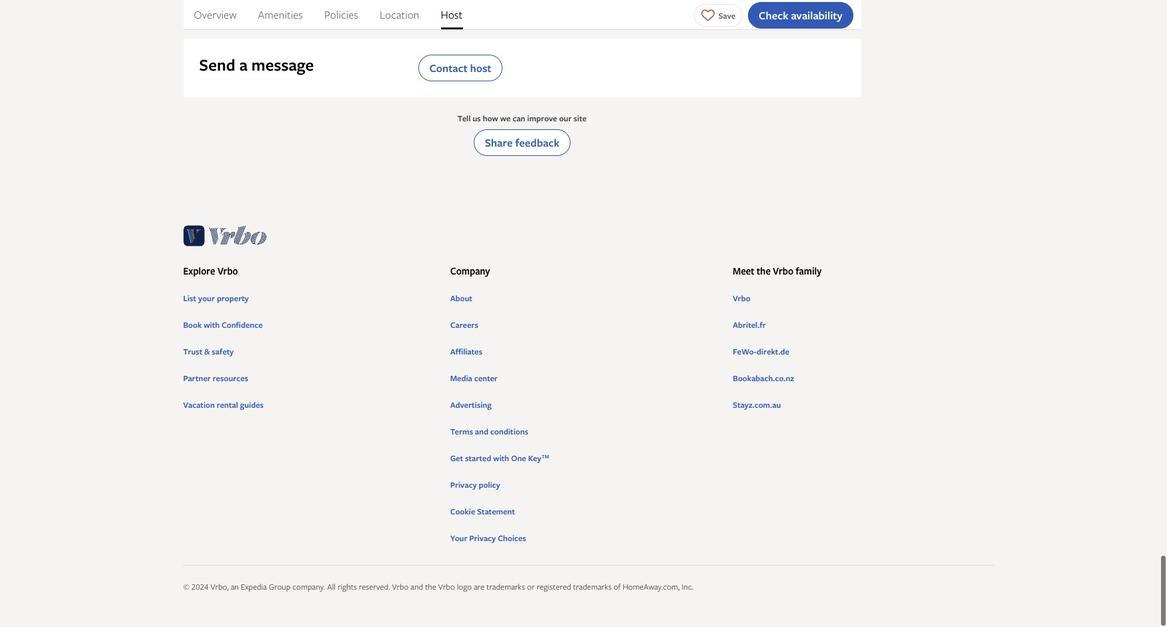 Task type: locate. For each thing, give the bounding box(es) containing it.
with right book
[[204, 322, 220, 333]]

and right reserved.
[[411, 584, 423, 596]]

statement
[[477, 509, 515, 520]]

list
[[183, 0, 861, 29], [183, 220, 995, 552], [183, 291, 440, 413], [450, 291, 722, 547], [733, 291, 995, 413]]

explore vrbo list item
[[183, 263, 440, 413]]

guides
[[240, 402, 264, 413]]

affiliates link
[[450, 349, 722, 360]]

confidence
[[222, 322, 263, 333]]

the inside meet the vrbo family list item
[[757, 267, 771, 280]]

with left one at the left of the page
[[493, 455, 509, 467]]

direkt.de
[[757, 349, 789, 360]]

trademarks
[[486, 584, 525, 596], [573, 584, 612, 596]]

media center link
[[450, 375, 722, 387]]

fewo-
[[733, 349, 757, 360]]

and inside list
[[475, 429, 488, 440]]

abritel.fr
[[733, 322, 766, 333]]

terms and conditions
[[450, 429, 528, 440]]

reserved.
[[359, 584, 390, 596]]

and right terms at bottom
[[475, 429, 488, 440]]

location link
[[380, 0, 419, 29]]

privacy right your
[[469, 536, 496, 547]]

1 horizontal spatial trademarks
[[573, 584, 612, 596]]

one
[[511, 455, 526, 467]]

share feedback
[[485, 138, 559, 153]]

0 horizontal spatial with
[[204, 322, 220, 333]]

the left logo at the bottom of the page
[[425, 584, 436, 596]]

partner resources link
[[183, 375, 440, 387]]

1 vertical spatial and
[[411, 584, 423, 596]]

and
[[475, 429, 488, 440], [411, 584, 423, 596]]

1 vertical spatial the
[[425, 584, 436, 596]]

list containing list your property
[[183, 291, 440, 413]]

bookabach.co.nz
[[733, 375, 794, 387]]

get started with one key™
[[450, 455, 549, 467]]

media center
[[450, 375, 498, 387]]

trust & safety link
[[183, 349, 440, 360]]

vrbo image
[[183, 225, 267, 252]]

send a message
[[199, 56, 314, 78]]

policies link
[[324, 0, 358, 29]]

a
[[239, 56, 248, 78]]

an
[[231, 584, 239, 596]]

1 horizontal spatial and
[[475, 429, 488, 440]]

2024
[[191, 584, 209, 596]]

cookie statement
[[450, 509, 515, 520]]

share
[[485, 138, 513, 153]]

careers
[[450, 322, 478, 333]]

1 trademarks from the left
[[486, 584, 525, 596]]

0 horizontal spatial the
[[425, 584, 436, 596]]

key™
[[528, 455, 549, 467]]

partner resources
[[183, 375, 248, 387]]

vrbo right reserved.
[[392, 584, 409, 596]]

0 vertical spatial with
[[204, 322, 220, 333]]

advertising link
[[450, 402, 722, 413]]

1 vertical spatial privacy
[[469, 536, 496, 547]]

trademarks left or
[[486, 584, 525, 596]]

trust & safety
[[183, 349, 234, 360]]

company list item
[[450, 263, 722, 547]]

book with confidence link
[[183, 322, 440, 333]]

0 vertical spatial and
[[475, 429, 488, 440]]

policies
[[324, 7, 358, 22]]

0 horizontal spatial trademarks
[[486, 584, 525, 596]]

privacy left policy
[[450, 482, 477, 493]]

vacation rental guides link
[[183, 402, 440, 413]]

tell
[[458, 115, 471, 126]]

1 horizontal spatial the
[[757, 267, 771, 280]]

trademarks left of
[[573, 584, 612, 596]]

property
[[217, 295, 249, 307]]

advertising
[[450, 402, 492, 413]]

feedback
[[515, 138, 559, 153]]

partner
[[183, 375, 211, 387]]

1 horizontal spatial with
[[493, 455, 509, 467]]

vrbo
[[217, 267, 238, 280], [773, 267, 793, 280], [733, 295, 750, 307], [392, 584, 409, 596], [438, 584, 455, 596]]

the right meet
[[757, 267, 771, 280]]

terms
[[450, 429, 473, 440]]

list your property
[[183, 295, 249, 307]]

list containing vrbo
[[733, 291, 995, 413]]

book
[[183, 322, 202, 333]]

inc.
[[682, 584, 693, 596]]

fewo-direkt.de
[[733, 349, 789, 360]]

meet
[[733, 267, 754, 280]]

list for explore vrbo
[[183, 291, 440, 413]]

cookie statement link
[[450, 509, 722, 520]]

explore
[[183, 267, 215, 280]]

company
[[450, 267, 490, 280]]

overview link
[[194, 0, 237, 29]]

list containing about
[[450, 291, 722, 547]]

0 vertical spatial the
[[757, 267, 771, 280]]

privacy
[[450, 482, 477, 493], [469, 536, 496, 547]]

1 vertical spatial with
[[493, 455, 509, 467]]

vrbo,
[[211, 584, 229, 596]]

book with confidence
[[183, 322, 263, 333]]

share feedback link
[[474, 132, 571, 159]]

meet the vrbo family
[[733, 267, 822, 280]]

expedia
[[241, 584, 267, 596]]



Task type: describe. For each thing, give the bounding box(es) containing it.
©
[[183, 584, 189, 596]]

list
[[183, 295, 196, 307]]

overview
[[194, 7, 237, 22]]

or
[[527, 584, 535, 596]]

vrbo down meet
[[733, 295, 750, 307]]

privacy policy
[[450, 482, 500, 493]]

how
[[483, 115, 498, 126]]

amenities link
[[258, 0, 303, 29]]

site
[[574, 115, 587, 126]]

host
[[470, 63, 491, 78]]

are
[[474, 584, 485, 596]]

list for company
[[450, 291, 722, 547]]

homeaway.com,
[[623, 584, 680, 596]]

affiliates
[[450, 349, 482, 360]]

check availability button
[[748, 2, 853, 28]]

careers link
[[450, 322, 722, 333]]

0 vertical spatial privacy
[[450, 482, 477, 493]]

fewo-direkt.de link
[[733, 349, 995, 360]]

can
[[513, 115, 525, 126]]

family
[[796, 267, 822, 280]]

of
[[614, 584, 621, 596]]

resources
[[213, 375, 248, 387]]

we
[[500, 115, 511, 126]]

0 horizontal spatial and
[[411, 584, 423, 596]]

safety
[[212, 349, 234, 360]]

rental
[[217, 402, 238, 413]]

trust
[[183, 349, 202, 360]]

group
[[269, 584, 291, 596]]

get
[[450, 455, 463, 467]]

amenities
[[258, 7, 303, 22]]

2 trademarks from the left
[[573, 584, 612, 596]]

us
[[473, 115, 481, 126]]

message
[[251, 56, 314, 78]]

registered
[[537, 584, 571, 596]]

location
[[380, 7, 419, 22]]

explore vrbo
[[183, 267, 238, 280]]

list containing overview
[[183, 0, 861, 29]]

policy
[[479, 482, 500, 493]]

about
[[450, 295, 472, 307]]

meet the vrbo family list item
[[733, 263, 995, 413]]

about link
[[450, 295, 722, 307]]

vacation rental guides
[[183, 402, 264, 413]]

privacy policy link
[[450, 482, 722, 493]]

company.
[[292, 584, 325, 596]]

check
[[759, 8, 788, 22]]

improve
[[527, 115, 557, 126]]

list your property link
[[183, 295, 440, 307]]

check availability
[[759, 8, 842, 22]]

list for meet the vrbo family
[[733, 291, 995, 413]]

all
[[327, 584, 336, 596]]

media
[[450, 375, 472, 387]]

logo
[[457, 584, 472, 596]]

your privacy choices
[[450, 536, 526, 547]]

terms and conditions link
[[450, 429, 722, 440]]

&
[[204, 349, 210, 360]]

get started with one key™ link
[[450, 455, 722, 467]]

with inside company list item
[[493, 455, 509, 467]]

started
[[465, 455, 491, 467]]

availability
[[791, 8, 842, 22]]

vrbo left logo at the bottom of the page
[[438, 584, 455, 596]]

contact host link
[[418, 57, 503, 84]]

bookabach.co.nz link
[[733, 375, 995, 387]]

your
[[450, 536, 467, 547]]

tell us how we can improve our site
[[458, 115, 587, 126]]

contact
[[429, 63, 467, 78]]

center
[[474, 375, 498, 387]]

vrbo left family
[[773, 267, 793, 280]]

conditions
[[490, 429, 528, 440]]

rights
[[338, 584, 357, 596]]

stayz.com.au
[[733, 402, 781, 413]]

abritel.fr link
[[733, 322, 995, 333]]

list containing explore vrbo
[[183, 220, 995, 552]]

your privacy choices link
[[450, 536, 722, 547]]

your
[[198, 295, 215, 307]]

with inside explore vrbo list item
[[204, 322, 220, 333]]

contact host
[[429, 63, 491, 78]]

vacation
[[183, 402, 215, 413]]

cookie
[[450, 509, 475, 520]]

choices
[[498, 536, 526, 547]]

vrbo up "property"
[[217, 267, 238, 280]]

© 2024 vrbo, an expedia group company. all rights reserved. vrbo and the vrbo logo are trademarks or registered trademarks of homeaway.com, inc.
[[183, 584, 693, 596]]

host
[[441, 7, 462, 22]]



Task type: vqa. For each thing, say whether or not it's contained in the screenshot.
list related to Meet the Vrbo family
yes



